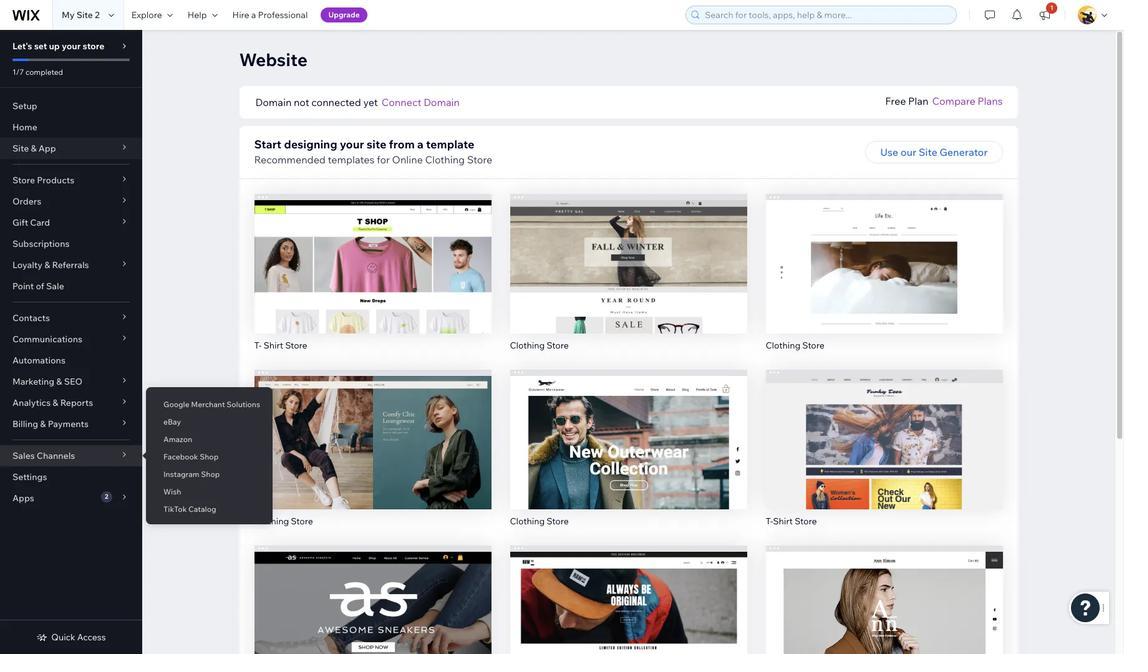 Task type: locate. For each thing, give the bounding box(es) containing it.
shirt for t- shirt store
[[264, 340, 283, 351]]

sidebar element
[[0, 30, 142, 654]]

1 vertical spatial t-
[[766, 516, 773, 527]]

domain right connect
[[424, 96, 460, 109]]

for
[[377, 153, 390, 166]]

shirt for t-shirt store
[[773, 516, 793, 527]]

start
[[254, 137, 281, 152]]

connect
[[382, 96, 421, 109]]

& for marketing
[[56, 376, 62, 387]]

1 horizontal spatial a
[[417, 137, 424, 152]]

site right my
[[77, 9, 93, 21]]

gift card
[[12, 217, 50, 228]]

upgrade
[[328, 10, 360, 19]]

sales channels
[[12, 450, 75, 462]]

0 vertical spatial 2
[[95, 9, 100, 21]]

0 horizontal spatial shirt
[[264, 340, 283, 351]]

1 horizontal spatial your
[[340, 137, 364, 152]]

domain not connected yet connect domain
[[255, 96, 460, 109]]

0 vertical spatial a
[[251, 9, 256, 21]]

point
[[12, 281, 34, 292]]

store inside popup button
[[12, 175, 35, 186]]

hire a professional
[[232, 9, 308, 21]]

free
[[885, 95, 906, 107]]

google merchant solutions link
[[146, 394, 273, 416]]

amazon link
[[146, 429, 273, 450]]

site
[[367, 137, 386, 152]]

1 horizontal spatial shirt
[[773, 516, 793, 527]]

1 vertical spatial shirt
[[773, 516, 793, 527]]

store products button
[[0, 170, 142, 191]]

contacts button
[[0, 308, 142, 329]]

access
[[77, 632, 106, 643]]

settings
[[12, 472, 47, 483]]

quick access button
[[36, 632, 106, 643]]

designing
[[284, 137, 337, 152]]

& left "reports"
[[53, 397, 58, 409]]

& for analytics
[[53, 397, 58, 409]]

0 horizontal spatial t-
[[254, 340, 262, 351]]

0 horizontal spatial your
[[62, 41, 81, 52]]

a
[[251, 9, 256, 21], [417, 137, 424, 152]]

home
[[12, 122, 37, 133]]

1 vertical spatial your
[[340, 137, 364, 152]]

a inside 'link'
[[251, 9, 256, 21]]

facebook shop
[[163, 452, 219, 462]]

sales
[[12, 450, 35, 462]]

use our site generator
[[880, 146, 988, 158]]

& right billing
[[40, 419, 46, 430]]

apps
[[12, 493, 34, 504]]

instagram
[[163, 470, 199, 479]]

store
[[83, 41, 104, 52]]

connect domain button
[[382, 95, 460, 110]]

my
[[62, 9, 75, 21]]

0 horizontal spatial domain
[[255, 96, 292, 109]]

& inside popup button
[[53, 397, 58, 409]]

shirt
[[264, 340, 283, 351], [773, 516, 793, 527]]

start designing your site from a template recommended templates for online clothing store
[[254, 137, 492, 166]]

2 horizontal spatial site
[[919, 146, 938, 158]]

our
[[901, 146, 917, 158]]

loyalty & referrals button
[[0, 255, 142, 276]]

solutions
[[227, 400, 260, 409]]

store
[[467, 153, 492, 166], [12, 175, 35, 186], [285, 340, 307, 351], [547, 340, 569, 351], [803, 340, 825, 351], [291, 516, 313, 527], [547, 516, 569, 527], [795, 516, 817, 527]]

marketing & seo
[[12, 376, 82, 387]]

instagram shop
[[163, 470, 220, 479]]

marketing
[[12, 376, 54, 387]]

clothing
[[425, 153, 465, 166], [510, 340, 545, 351], [766, 340, 801, 351], [254, 516, 289, 527], [510, 516, 545, 527]]

& inside popup button
[[44, 260, 50, 271]]

& left 'app' at the left of page
[[31, 143, 37, 154]]

0 vertical spatial your
[[62, 41, 81, 52]]

your
[[62, 41, 81, 52], [340, 137, 364, 152]]

site & app
[[12, 143, 56, 154]]

your up templates
[[340, 137, 364, 152]]

your inside the sidebar element
[[62, 41, 81, 52]]

communications
[[12, 334, 82, 345]]

1 horizontal spatial site
[[77, 9, 93, 21]]

your inside 'start designing your site from a template recommended templates for online clothing store'
[[340, 137, 364, 152]]

1 vertical spatial shop
[[201, 470, 220, 479]]

site
[[77, 9, 93, 21], [12, 143, 29, 154], [919, 146, 938, 158]]

compare plans button
[[932, 94, 1003, 109]]

merchant
[[191, 400, 225, 409]]

hire a professional link
[[225, 0, 315, 30]]

& left the seo
[[56, 376, 62, 387]]

from
[[389, 137, 415, 152]]

connected
[[312, 96, 361, 109]]

gift
[[12, 217, 28, 228]]

a right from
[[417, 137, 424, 152]]

domain left not
[[255, 96, 292, 109]]

billing & payments button
[[0, 414, 142, 435]]

0 vertical spatial shop
[[200, 452, 219, 462]]

site right our
[[919, 146, 938, 158]]

plans
[[978, 95, 1003, 107]]

set
[[34, 41, 47, 52]]

0 horizontal spatial 2
[[95, 9, 100, 21]]

site down the home
[[12, 143, 29, 154]]

subscriptions link
[[0, 233, 142, 255]]

1 vertical spatial a
[[417, 137, 424, 152]]

0 horizontal spatial a
[[251, 9, 256, 21]]

t-shirt store
[[766, 516, 817, 527]]

0 vertical spatial t-
[[254, 340, 262, 351]]

sale
[[46, 281, 64, 292]]

contacts
[[12, 313, 50, 324]]

clothing inside 'start designing your site from a template recommended templates for online clothing store'
[[425, 153, 465, 166]]

shop down amazon link
[[200, 452, 219, 462]]

1 horizontal spatial domain
[[424, 96, 460, 109]]

seo
[[64, 376, 82, 387]]

up
[[49, 41, 60, 52]]

app
[[39, 143, 56, 154]]

& for loyalty
[[44, 260, 50, 271]]

& right loyalty
[[44, 260, 50, 271]]

your right up
[[62, 41, 81, 52]]

2 down settings link
[[105, 493, 108, 501]]

& for billing
[[40, 419, 46, 430]]

shop down facebook shop link
[[201, 470, 220, 479]]

1 horizontal spatial 2
[[105, 493, 108, 501]]

2 right my
[[95, 9, 100, 21]]

1 vertical spatial 2
[[105, 493, 108, 501]]

0 horizontal spatial site
[[12, 143, 29, 154]]

not
[[294, 96, 309, 109]]

of
[[36, 281, 44, 292]]

shop
[[200, 452, 219, 462], [201, 470, 220, 479]]

google
[[163, 400, 189, 409]]

point of sale
[[12, 281, 64, 292]]

quick access
[[51, 632, 106, 643]]

store inside 'start designing your site from a template recommended templates for online clothing store'
[[467, 153, 492, 166]]

& inside 'popup button'
[[31, 143, 37, 154]]

point of sale link
[[0, 276, 142, 297]]

0 vertical spatial shirt
[[264, 340, 283, 351]]

1 horizontal spatial t-
[[766, 516, 773, 527]]

Search for tools, apps, help & more... field
[[701, 6, 953, 24]]

my site 2
[[62, 9, 100, 21]]

a right hire
[[251, 9, 256, 21]]

instagram shop link
[[146, 464, 273, 485]]



Task type: describe. For each thing, give the bounding box(es) containing it.
recommended
[[254, 153, 326, 166]]

completed
[[26, 67, 63, 77]]

settings link
[[0, 467, 142, 488]]

analytics & reports button
[[0, 392, 142, 414]]

tiktok
[[163, 505, 187, 514]]

analytics
[[12, 397, 51, 409]]

help button
[[180, 0, 225, 30]]

orders
[[12, 196, 41, 207]]

card
[[30, 217, 50, 228]]

site & app button
[[0, 138, 142, 159]]

t- shirt store
[[254, 340, 307, 351]]

orders button
[[0, 191, 142, 212]]

wish link
[[146, 482, 273, 503]]

amazon
[[163, 435, 192, 444]]

2 inside the sidebar element
[[105, 493, 108, 501]]

plan
[[908, 95, 929, 107]]

products
[[37, 175, 74, 186]]

ebay link
[[146, 412, 273, 433]]

1/7 completed
[[12, 67, 63, 77]]

& for site
[[31, 143, 37, 154]]

billing
[[12, 419, 38, 430]]

sales channels button
[[0, 445, 142, 467]]

facebook shop link
[[146, 447, 273, 468]]

1
[[1050, 4, 1053, 12]]

t- for t- shirt store
[[254, 340, 262, 351]]

channels
[[37, 450, 75, 462]]

professional
[[258, 9, 308, 21]]

google merchant solutions
[[163, 400, 260, 409]]

template
[[426, 137, 474, 152]]

wish
[[163, 487, 181, 497]]

let's
[[12, 41, 32, 52]]

payments
[[48, 419, 89, 430]]

home link
[[0, 117, 142, 138]]

site inside button
[[919, 146, 938, 158]]

hire
[[232, 9, 249, 21]]

compare
[[932, 95, 976, 107]]

subscriptions
[[12, 238, 70, 250]]

facebook
[[163, 452, 198, 462]]

setup link
[[0, 95, 142, 117]]

site inside 'popup button'
[[12, 143, 29, 154]]

1 domain from the left
[[255, 96, 292, 109]]

billing & payments
[[12, 419, 89, 430]]

templates
[[328, 153, 375, 166]]

let's set up your store
[[12, 41, 104, 52]]

quick
[[51, 632, 75, 643]]

loyalty & referrals
[[12, 260, 89, 271]]

ebay
[[163, 417, 181, 427]]

analytics & reports
[[12, 397, 93, 409]]

tiktok catalog link
[[146, 499, 273, 520]]

gift card button
[[0, 212, 142, 233]]

store products
[[12, 175, 74, 186]]

free plan compare plans
[[885, 95, 1003, 107]]

online
[[392, 153, 423, 166]]

1 button
[[1031, 0, 1059, 30]]

shop for facebook shop
[[200, 452, 219, 462]]

1/7
[[12, 67, 24, 77]]

2 domain from the left
[[424, 96, 460, 109]]

catalog
[[188, 505, 216, 514]]

automations link
[[0, 350, 142, 371]]

help
[[188, 9, 207, 21]]

shop for instagram shop
[[201, 470, 220, 479]]

generator
[[940, 146, 988, 158]]

yet
[[363, 96, 378, 109]]

t- for t-shirt store
[[766, 516, 773, 527]]

explore
[[132, 9, 162, 21]]

marketing & seo button
[[0, 371, 142, 392]]

tiktok catalog
[[163, 505, 216, 514]]

automations
[[12, 355, 65, 366]]

a inside 'start designing your site from a template recommended templates for online clothing store'
[[417, 137, 424, 152]]

website
[[239, 49, 308, 71]]



Task type: vqa. For each thing, say whether or not it's contained in the screenshot.
and to the left
no



